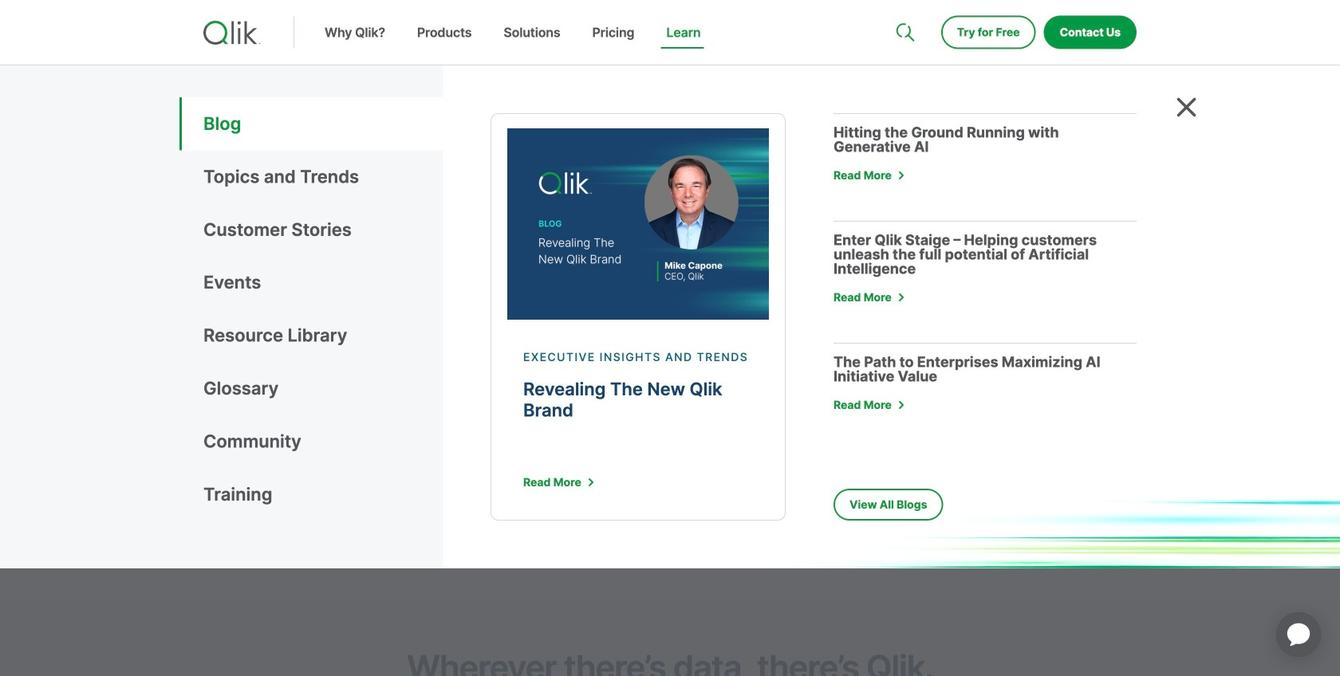 Task type: locate. For each thing, give the bounding box(es) containing it.
support image
[[897, 0, 910, 13]]

application
[[1257, 593, 1340, 676]]

login image
[[1086, 0, 1098, 13]]

qlik image
[[203, 21, 261, 45]]



Task type: vqa. For each thing, say whether or not it's contained in the screenshot.
application
yes



Task type: describe. For each thing, give the bounding box(es) containing it.
close search image
[[1177, 97, 1196, 117]]

headshot of mike capone, ceo, qlik and the text "revealing the new qlik brand" image
[[507, 128, 769, 320]]



